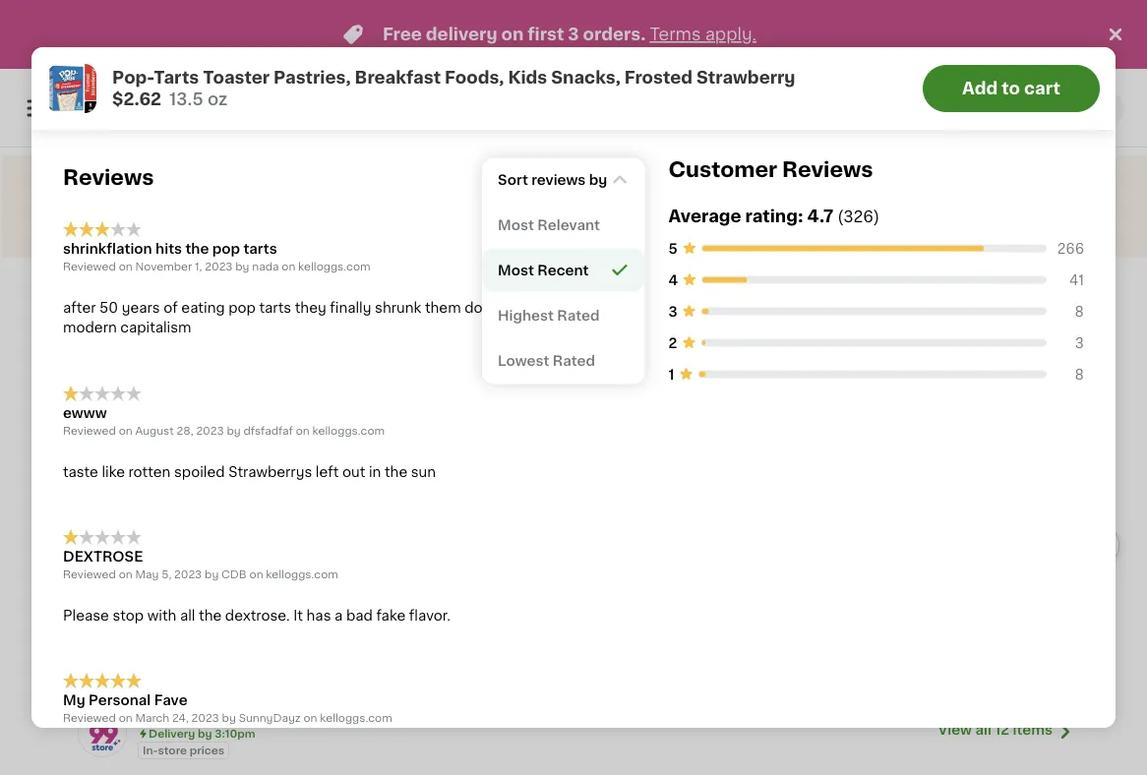 Task type: locate. For each thing, give the bounding box(es) containing it.
0 vertical spatial 3
[[568, 26, 579, 43]]

pastries, inside pop-tarts toaster pastries, breakfast foods, kids snacks, frosted strawberry $2.62 13.5 oz
[[274, 69, 351, 86]]

food
[[477, 621, 505, 632]]

ewww
[[63, 406, 107, 420]]

reviewed down my
[[63, 713, 116, 724]]

2 horizontal spatial breakfast
[[355, 69, 441, 86]]

2023
[[205, 261, 233, 272], [196, 425, 224, 436], [174, 569, 202, 580], [192, 713, 219, 724]]

3 inside limited time offer region
[[568, 26, 579, 43]]

pop- for pop-tarts toaster pastries, breakfast foods, kids snacks, frosted strawberry $2.62 13.5 oz
[[112, 69, 154, 86]]

most inside button
[[498, 218, 534, 232]]

please
[[63, 609, 109, 623]]

0 vertical spatial rated
[[557, 309, 600, 322]]

frosted for pop-tarts toaster pastries, breakfast foods, kids snacks, frosted strawberry $2.62 13.5 oz
[[625, 69, 693, 86]]

2 8 from the top
[[1075, 368, 1085, 381]]

on left may on the left
[[119, 569, 133, 580]]

%
[[788, 14, 798, 25]]

has
[[307, 609, 331, 623]]

1 vertical spatial kids
[[352, 606, 375, 617]]

0 button
[[1059, 89, 1124, 128]]

0 vertical spatial 8
[[1075, 305, 1085, 318]]

reviews up 4.7
[[783, 159, 874, 180]]

by up local
[[589, 173, 608, 187]]

strawberry inside pop-tarts toaster pastries, breakfast foods, kids snacks, frosted strawberry
[[287, 637, 346, 648]]

of
[[808, 27, 820, 38], [164, 301, 178, 315]]

2023 right 28,
[[196, 425, 224, 436]]

recent up it's all local
[[553, 171, 605, 185]]

pop- up $2.62
[[112, 69, 154, 86]]

rated inside 'lowest rated' button
[[553, 354, 595, 368]]

1 horizontal spatial tarts
[[270, 590, 296, 601]]

welcome
[[510, 301, 573, 315]]

frosted
[[625, 69, 693, 86], [318, 621, 360, 632]]

frosted down the terms
[[625, 69, 693, 86]]

to left 'eat'
[[111, 79, 126, 93]]

all right with
[[180, 609, 195, 623]]

to inside after 50 years of eating pop tarts they finally shrunk them down. welcome to modern capitalism
[[576, 301, 591, 315]]

1 vertical spatial toaster
[[299, 590, 340, 601]]

the up the 1,
[[186, 242, 209, 256]]

1 horizontal spatial of
[[808, 27, 820, 38]]

kelloggs.com inside shrinkflation hits the pop tarts reviewed on november 1, 2023 by nada on kelloggs.com
[[298, 261, 371, 272]]

2 vertical spatial the
[[199, 609, 222, 623]]

4
[[669, 273, 678, 287]]

highest
[[498, 309, 554, 322]]

snacks, inside pop-tarts toaster pastries, breakfast foods, kids snacks, frosted strawberry $2.62 13.5 oz
[[551, 69, 621, 86]]

0 vertical spatial the
[[765, 14, 786, 25]]

of inside after 50 years of eating pop tarts they finally shrunk them down. welcome to modern capitalism
[[164, 301, 178, 315]]

pastries, inside pop-tarts toaster pastries, breakfast foods, kids snacks, frosted strawberry
[[342, 590, 389, 601]]

1 horizontal spatial strawberry
[[697, 69, 796, 86]]

pastries, for pop-tarts toaster pastries, breakfast foods, kids snacks, frosted strawberry
[[342, 590, 389, 601]]

3 up the 2
[[669, 305, 678, 318]]

by left cdb
[[205, 569, 219, 580]]

on right nada
[[282, 261, 296, 272]]

toaster
[[203, 69, 270, 86], [299, 590, 340, 601]]

0 horizontal spatial in
[[369, 465, 381, 479]]

kelloggs.com inside my personal fave reviewed on march 24, 2023 by sunnydayz on kelloggs.com
[[320, 713, 393, 724]]

the left sun
[[385, 465, 408, 479]]

by left dfsfadfaf
[[227, 425, 241, 436]]

prices
[[190, 745, 225, 756]]

foods, right 'it'
[[312, 606, 349, 617]]

1 horizontal spatial frosted
[[625, 69, 693, 86]]

foods, for pop-tarts toaster pastries, breakfast foods, kids snacks, frosted strawberry
[[312, 606, 349, 617]]

most recent up it's
[[514, 171, 605, 185]]

strawberry down the apply.
[[697, 69, 796, 86]]

0 horizontal spatial snacks,
[[273, 621, 315, 632]]

4 reviewed from the top
[[63, 713, 116, 724]]

20+
[[983, 368, 1010, 382]]

reviews up shrinkflation
[[63, 167, 154, 188]]

snacks, for pop-tarts toaster pastries, breakfast foods, kids snacks, frosted strawberry $2.62 13.5 oz
[[551, 69, 621, 86]]

all left 12
[[976, 723, 992, 737]]

frozen up breakfast,
[[166, 590, 202, 601]]

2023 inside my personal fave reviewed on march 24, 2023 by sunnydayz on kelloggs.com
[[192, 713, 219, 724]]

by inside shrinkflation hits the pop tarts reviewed on november 1, 2023 by nada on kelloggs.com
[[235, 261, 249, 272]]

in-store prices
[[143, 745, 225, 756]]

2 vertical spatial 3
[[1076, 336, 1085, 350]]

the inside the % daily value (dv) tells you how much a nutrient in a serving of food contributes to a daily diet. 2,000 calories a day is used for general nutrition advice.
[[765, 14, 786, 25]]

1 vertical spatial foods,
[[312, 606, 349, 617]]

1 vertical spatial strawberry
[[287, 637, 346, 648]]

kellogg's
[[82, 590, 132, 601]]

how
[[942, 14, 965, 25]]

0 horizontal spatial kids
[[352, 606, 375, 617]]

2 items from the top
[[1013, 723, 1053, 737]]

1 items from the top
[[1013, 368, 1053, 382]]

2023 right 5,
[[174, 569, 202, 580]]

pop- for pop-tarts toaster pastries, breakfast foods, kids snacks, frosted strawberry
[[244, 590, 270, 601]]

0 vertical spatial snacks,
[[551, 69, 621, 86]]

3
[[568, 26, 579, 43], [669, 305, 678, 318], [1076, 336, 1085, 350]]

rated up 'lowest rated' button
[[557, 309, 600, 322]]

for down the 1,
[[175, 278, 218, 307]]

tarts inside pop-tarts toaster pastries, breakfast foods, kids snacks, frosted strawberry $2.62 13.5 oz
[[154, 69, 199, 86]]

toaster inside pop-tarts toaster pastries, breakfast foods, kids snacks, frosted strawberry
[[299, 590, 340, 601]]

much
[[967, 14, 998, 25]]

a left "day"
[[811, 40, 818, 51]]

taste like rotten spoiled strawberrys left out in the sun
[[63, 465, 436, 479]]

1 horizontal spatial pop-
[[244, 590, 270, 601]]

3 reviewed from the top
[[63, 569, 116, 580]]

1 vertical spatial tarts
[[270, 590, 296, 601]]

after 50 years of eating pop tarts they finally shrunk them down. welcome to modern capitalism
[[63, 301, 591, 335]]

foods, down the delivery
[[445, 69, 504, 86]]

canned
[[509, 606, 552, 617]]

chef
[[422, 590, 448, 601]]

snacks,
[[551, 69, 621, 86], [273, 621, 315, 632]]

frozen
[[166, 590, 202, 601], [118, 606, 155, 617]]

2 horizontal spatial 3
[[1076, 336, 1085, 350]]

pop- up please stop with all the dextrose. it has a bad fake flavor.
[[244, 590, 270, 601]]

eggo
[[135, 590, 163, 601]]

sort reviews by button
[[482, 158, 645, 201]]

tarts up 'it'
[[270, 590, 296, 601]]

1 horizontal spatial kids
[[508, 69, 548, 86]]

the for the 99 store
[[138, 710, 164, 723]]

strawberry
[[697, 69, 796, 86], [287, 637, 346, 648]]

view for view all 12 items
[[938, 723, 973, 737]]

1 8 from the top
[[1075, 305, 1085, 318]]

0 vertical spatial view
[[926, 368, 960, 382]]

tarts inside after 50 years of eating pop tarts they finally shrunk them down. welcome to modern capitalism
[[259, 301, 292, 315]]

1 vertical spatial rated
[[553, 354, 595, 368]]

2023 up delivery by 3:10pm
[[192, 713, 219, 724]]

0 horizontal spatial of
[[164, 301, 178, 315]]

a up 2,000 on the right of page
[[1001, 14, 1008, 25]]

strawberry inside pop-tarts toaster pastries, breakfast foods, kids snacks, frosted strawberry $2.62 13.5 oz
[[697, 69, 796, 86]]

hits
[[156, 242, 182, 256]]

to up general
[[917, 27, 929, 38]]

1 vertical spatial 3
[[669, 305, 678, 318]]

tarts inside shrinkflation hits the pop tarts reviewed on november 1, 2023 by nada on kelloggs.com
[[244, 242, 277, 256]]

bad
[[346, 609, 373, 623]]

all for view all 20+ items
[[964, 368, 980, 382]]

reviewed down shrinkflation
[[63, 261, 116, 272]]

terms
[[650, 26, 701, 43]]

a
[[1001, 14, 1008, 25], [1069, 14, 1076, 25], [931, 27, 938, 38], [811, 40, 818, 51], [335, 609, 343, 623]]

left
[[316, 465, 339, 479]]

0 vertical spatial pastries,
[[274, 69, 351, 86]]

by left nada
[[235, 261, 249, 272]]

1 vertical spatial recent
[[538, 263, 589, 277]]

breakfast for pop-tarts toaster pastries, breakfast foods, kids snacks, frosted strawberry
[[258, 606, 309, 617]]

in right out
[[369, 465, 381, 479]]

0 vertical spatial tarts
[[154, 69, 199, 86]]

0 vertical spatial pop-
[[112, 69, 154, 86]]

the for the % daily value (dv) tells you how much a nutrient in a serving of food contributes to a daily diet. 2,000 calories a day is used for general nutrition advice.
[[765, 14, 786, 25]]

1 horizontal spatial breakfast
[[258, 606, 309, 617]]

kids inside pop-tarts toaster pastries, breakfast foods, kids snacks, frosted strawberry
[[352, 606, 375, 617]]

rotten
[[129, 465, 171, 479]]

in right "nutrient"
[[1057, 14, 1066, 25]]

1 horizontal spatial the
[[765, 14, 786, 25]]

pop up the results for "food"
[[212, 242, 240, 256]]

strawberry for pop-tarts toaster pastries, breakfast foods, kids snacks, frosted strawberry
[[287, 637, 346, 648]]

results for "food"
[[55, 278, 324, 307]]

foods, inside pop-tarts toaster pastries, breakfast foods, kids snacks, frosted strawberry $2.62 13.5 oz
[[445, 69, 504, 86]]

3 down the 41
[[1076, 336, 1085, 350]]

by
[[589, 173, 608, 187], [235, 261, 249, 272], [227, 425, 241, 436], [205, 569, 219, 580], [222, 713, 236, 724], [198, 729, 212, 740]]

the
[[186, 242, 209, 256], [385, 465, 408, 479], [199, 609, 222, 623]]

items right 12
[[1013, 723, 1053, 737]]

1 vertical spatial items
[[1013, 723, 1053, 737]]

tarts for pop-tarts toaster pastries, breakfast foods, kids snacks, frosted strawberry $2.62 13.5 oz
[[154, 69, 199, 86]]

reviewed inside ewww reviewed on august 28, 2023 by dfsfadfaf on kelloggs.com
[[63, 425, 116, 436]]

1 vertical spatial pastries,
[[342, 590, 389, 601]]

foods, inside pop-tarts toaster pastries, breakfast foods, kids snacks, frosted strawberry
[[312, 606, 349, 617]]

1 vertical spatial most
[[498, 218, 534, 232]]

kelloggs.com up 'it'
[[266, 569, 338, 580]]

kids inside pop-tarts toaster pastries, breakfast foods, kids snacks, frosted strawberry $2.62 13.5 oz
[[508, 69, 548, 86]]

0 vertical spatial for
[[885, 40, 901, 51]]

the up 'serving'
[[765, 14, 786, 25]]

frosted right 'it'
[[318, 621, 360, 632]]

items for view all 20+ items
[[1013, 368, 1053, 382]]

recent up welcome
[[538, 263, 589, 277]]

1 horizontal spatial reviews
[[783, 159, 874, 180]]

frosted for pop-tarts toaster pastries, breakfast foods, kids snacks, frosted strawberry
[[318, 621, 360, 632]]

kelloggs.com up finally
[[298, 261, 371, 272]]

kellogg's eggo frozen waffles, frozen breakfast, breakfast food, buttermilk
[[70, 590, 214, 632]]

1 vertical spatial view
[[938, 723, 973, 737]]

fake
[[376, 609, 406, 623]]

0 horizontal spatial tarts
[[154, 69, 199, 86]]

reviewed down the dextrose
[[63, 569, 116, 580]]

rated inside highest rated button
[[557, 309, 600, 322]]

2 reviewed from the top
[[63, 425, 116, 436]]

frosted inside pop-tarts toaster pastries, breakfast foods, kids snacks, frosted strawberry
[[318, 621, 360, 632]]

dextrose reviewed on may 5, 2023 by cdb on kelloggs.com
[[63, 550, 338, 580]]

1 vertical spatial the
[[138, 710, 164, 723]]

1 vertical spatial frosted
[[318, 621, 360, 632]]

you
[[918, 14, 939, 25]]

add to cart button
[[923, 65, 1100, 112]]

to right add
[[1002, 80, 1021, 97]]

most relevant button
[[482, 203, 645, 247]]

view left 20+
[[926, 368, 960, 382]]

toaster inside pop-tarts toaster pastries, breakfast foods, kids snacks, frosted strawberry $2.62 13.5 oz
[[203, 69, 270, 86]]

1 vertical spatial most recent
[[498, 263, 589, 277]]

all left 20+
[[964, 368, 980, 382]]

chef boyardee spaghetti and meatballs canned food button
[[411, 432, 570, 647]]

all right it's
[[570, 190, 586, 204]]

tarts
[[244, 242, 277, 256], [259, 301, 292, 315]]

most up welcome
[[498, 263, 534, 277]]

(326)
[[838, 209, 880, 224]]

1,
[[195, 261, 202, 272]]

0 horizontal spatial foods,
[[312, 606, 349, 617]]

tarts
[[154, 69, 199, 86], [270, 590, 296, 601]]

0 vertical spatial items
[[1013, 368, 1053, 382]]

pop- inside pop-tarts toaster pastries, breakfast foods, kids snacks, frosted strawberry $2.62 13.5 oz
[[112, 69, 154, 86]]

0 horizontal spatial frozen
[[118, 606, 155, 617]]

0 horizontal spatial strawberry
[[287, 637, 346, 648]]

kids for pop-tarts toaster pastries, breakfast foods, kids snacks, frosted strawberry $2.62 13.5 oz
[[508, 69, 548, 86]]

0 vertical spatial frosted
[[625, 69, 693, 86]]

view for view all 20+ items
[[926, 368, 960, 382]]

1 vertical spatial of
[[164, 301, 178, 315]]

tarts left they
[[259, 301, 292, 315]]

1 horizontal spatial for
[[885, 40, 901, 51]]

toaster up has
[[299, 590, 340, 601]]

0 vertical spatial toaster
[[203, 69, 270, 86]]

on left first
[[502, 26, 524, 43]]

0 vertical spatial frozen
[[166, 590, 202, 601]]

first
[[528, 26, 564, 43]]

view all 12 items
[[938, 723, 1053, 737]]

sort
[[498, 173, 528, 187]]

tarts inside pop-tarts toaster pastries, breakfast foods, kids snacks, frosted strawberry
[[270, 590, 296, 601]]

kelloggs.com up out
[[313, 425, 385, 436]]

breakfast inside pop-tarts toaster pastries, breakfast foods, kids snacks, frosted strawberry
[[258, 606, 309, 617]]

0 vertical spatial kids
[[508, 69, 548, 86]]

8 for 1
[[1075, 368, 1085, 381]]

capitalism
[[120, 321, 191, 335]]

the left the dextrose.
[[199, 609, 222, 623]]

0 vertical spatial pop
[[212, 242, 240, 256]]

0 vertical spatial strawberry
[[697, 69, 796, 86]]

1 vertical spatial frozen
[[118, 606, 155, 617]]

buttermilk
[[158, 621, 214, 632]]

breakfast inside pop-tarts toaster pastries, breakfast foods, kids snacks, frosted strawberry $2.62 13.5 oz
[[355, 69, 441, 86]]

like
[[102, 465, 125, 479]]

0 vertical spatial most recent
[[514, 171, 605, 185]]

stop
[[113, 609, 144, 623]]

pop right eating
[[228, 301, 256, 315]]

1 vertical spatial tarts
[[259, 301, 292, 315]]

most recent up welcome
[[498, 263, 589, 277]]

rated down highest rated button
[[553, 354, 595, 368]]

to right welcome
[[576, 301, 591, 315]]

1 horizontal spatial in
[[1057, 14, 1066, 25]]

2 vertical spatial most
[[498, 263, 534, 277]]

modern
[[63, 321, 117, 335]]

the down fave
[[138, 710, 164, 723]]

shrinkflation hits the pop tarts reviewed on november 1, 2023 by nada on kelloggs.com
[[63, 242, 371, 272]]

2 vertical spatial breakfast
[[70, 621, 122, 632]]

items right 20+
[[1013, 368, 1053, 382]]

0 vertical spatial the
[[186, 242, 209, 256]]

0 vertical spatial tarts
[[244, 242, 277, 256]]

free delivery on first 3 orders. terms apply.
[[383, 26, 757, 43]]

99
[[168, 710, 187, 723]]

toaster up oz
[[203, 69, 270, 86]]

frosted inside pop-tarts toaster pastries, breakfast foods, kids snacks, frosted strawberry $2.62 13.5 oz
[[625, 69, 693, 86]]

0 horizontal spatial the
[[138, 710, 164, 723]]

view left 12
[[938, 723, 973, 737]]

kids left 'fake'
[[352, 606, 375, 617]]

8 down the 41
[[1075, 305, 1085, 318]]

most up it's
[[514, 171, 550, 185]]

frozen up food,
[[118, 606, 155, 617]]

tarts up 13.5 at the left top of the page
[[154, 69, 199, 86]]

0 vertical spatial of
[[808, 27, 820, 38]]

1 reviewed from the top
[[63, 261, 116, 272]]

with
[[147, 609, 177, 623]]

pop-tarts toaster pastries, breakfast foods, kids snacks, frosted strawberry
[[244, 590, 389, 648]]

a down you
[[931, 27, 938, 38]]

0 vertical spatial breakfast
[[355, 69, 441, 86]]

by inside ewww reviewed on august 28, 2023 by dfsfadfaf on kelloggs.com
[[227, 425, 241, 436]]

0 vertical spatial in
[[1057, 14, 1066, 25]]

reviewed down ewww
[[63, 425, 116, 436]]

tarts up nada
[[244, 242, 277, 256]]

1 vertical spatial breakfast
[[258, 606, 309, 617]]

1 vertical spatial snacks,
[[273, 621, 315, 632]]

of up capitalism
[[164, 301, 178, 315]]

instacart logo image
[[67, 96, 185, 120]]

snacks, inside pop-tarts toaster pastries, breakfast foods, kids snacks, frosted strawberry
[[273, 621, 315, 632]]

customer reviews
[[669, 159, 874, 180]]

8 right 20+
[[1075, 368, 1085, 381]]

1 vertical spatial pop-
[[244, 590, 270, 601]]

0 horizontal spatial toaster
[[203, 69, 270, 86]]

0 horizontal spatial 3
[[568, 26, 579, 43]]

0 horizontal spatial pop-
[[112, 69, 154, 86]]

pop-tarts toaster pastries, breakfast foods, kids snacks, frosted strawberry button
[[237, 432, 396, 648]]

by up 3:10pm
[[222, 713, 236, 724]]

tarts for pop-tarts toaster pastries, breakfast foods, kids snacks, frosted strawberry
[[270, 590, 296, 601]]

1 horizontal spatial snacks,
[[551, 69, 621, 86]]

november
[[135, 261, 192, 272]]

rated for lowest rated
[[553, 354, 595, 368]]

kids down first
[[508, 69, 548, 86]]

1 vertical spatial 8
[[1075, 368, 1085, 381]]

in
[[1057, 14, 1066, 25], [369, 465, 381, 479]]

1 vertical spatial pop
[[228, 301, 256, 315]]

for down "contributes"
[[885, 40, 901, 51]]

2023 right the 1,
[[205, 261, 233, 272]]

a right has
[[335, 609, 343, 623]]

store
[[158, 745, 187, 756]]

the % daily value (dv) tells you how much a nutrient in a serving of food contributes to a daily diet. 2,000 calories a day is used for general nutrition advice.
[[765, 14, 1076, 51]]

most down sort
[[498, 218, 534, 232]]

is
[[844, 40, 853, 51]]

strawberry down has
[[287, 637, 346, 648]]

0 horizontal spatial for
[[175, 278, 218, 307]]

kelloggs.com right sunnydayz
[[320, 713, 393, 724]]

item carousel region
[[63, 424, 1120, 686]]

it's
[[544, 190, 566, 204]]

1 horizontal spatial toaster
[[299, 590, 340, 601]]

3 right first
[[568, 26, 579, 43]]

of down daily
[[808, 27, 820, 38]]

1 horizontal spatial foods,
[[445, 69, 504, 86]]

relevant
[[538, 218, 600, 232]]

0 horizontal spatial frosted
[[318, 621, 360, 632]]

5,
[[162, 569, 172, 580]]

walmart show all 22 items element
[[138, 343, 926, 363]]

pop- inside pop-tarts toaster pastries, breakfast foods, kids snacks, frosted strawberry
[[244, 590, 270, 601]]

reviews
[[783, 159, 874, 180], [63, 167, 154, 188]]

0 vertical spatial foods,
[[445, 69, 504, 86]]

the inside the 99 store show all 12 items element
[[138, 710, 164, 723]]

chef boyardee spaghetti and meatballs canned food image
[[417, 433, 564, 580]]

0 horizontal spatial breakfast
[[70, 621, 122, 632]]

nada
[[252, 261, 279, 272]]



Task type: vqa. For each thing, say whether or not it's contained in the screenshot.
the- in Customers must be 18 or older to order over-the-counter medicine and provide an approved photo ID showing their birthdate at delivery. Your shopper will verify your age and scan the front and/or back of your ID when they deliver. In some cases, the shopper can also enter your information manually.
no



Task type: describe. For each thing, give the bounding box(es) containing it.
orders.
[[583, 26, 646, 43]]

store
[[190, 710, 228, 723]]

customer
[[669, 159, 778, 180]]

terms apply. link
[[650, 26, 757, 43]]

them
[[425, 301, 461, 315]]

13.5
[[169, 91, 204, 108]]

★★★★★ for ewww
[[63, 386, 142, 402]]

0 vertical spatial most recent button
[[486, 162, 641, 193]]

pop inside after 50 years of eating pop tarts they finally shrunk them down. welcome to modern capitalism
[[228, 301, 256, 315]]

shrunk
[[375, 301, 422, 315]]

august
[[135, 425, 174, 436]]

it's all local
[[544, 190, 623, 204]]

flavor.
[[409, 609, 451, 623]]

in inside the % daily value (dv) tells you how much a nutrient in a serving of food contributes to a daily diet. 2,000 calories a day is used for general nutrition advice.
[[1057, 14, 1066, 25]]

they
[[295, 301, 327, 315]]

all for view all 12 items
[[976, 723, 992, 737]]

years
[[122, 301, 160, 315]]

out
[[343, 465, 366, 479]]

3:10pm
[[215, 729, 255, 740]]

day
[[820, 40, 841, 51]]

sunnydayz
[[239, 713, 301, 724]]

by inside button
[[589, 173, 608, 187]]

limited time offer region
[[0, 0, 1104, 69]]

it
[[294, 609, 303, 623]]

2023 inside ewww reviewed on august 28, 2023 by dfsfadfaf on kelloggs.com
[[196, 425, 224, 436]]

1 vertical spatial in
[[369, 465, 381, 479]]

tells
[[892, 14, 915, 25]]

my personal fave reviewed on march 24, 2023 by sunnydayz on kelloggs.com
[[63, 694, 393, 724]]

kellogg's eggo frozen waffles, frozen breakfast, breakfast food, buttermilk button
[[63, 432, 221, 647]]

and
[[430, 606, 450, 617]]

2023 inside dextrose reviewed on may 5, 2023 by cdb on kelloggs.com
[[174, 569, 202, 580]]

food,
[[125, 621, 155, 632]]

for inside the % daily value (dv) tells you how much a nutrient in a serving of food contributes to a daily diet. 2,000 calories a day is used for general nutrition advice.
[[885, 40, 901, 51]]

2
[[669, 336, 678, 350]]

2,000
[[997, 27, 1030, 38]]

0
[[1099, 101, 1108, 115]]

the 99 store show all 12 items element
[[138, 707, 938, 726]]

food
[[822, 27, 848, 38]]

cdb
[[222, 569, 247, 580]]

chef boyardee spaghetti and meatballs canned food
[[422, 590, 559, 632]]

on down shrinkflation
[[119, 261, 133, 272]]

march
[[135, 713, 169, 724]]

advice.
[[997, 40, 1036, 51]]

$2.62
[[112, 91, 161, 108]]

free
[[383, 26, 422, 43]]

★★★★★ for my personal fave
[[63, 674, 142, 690]]

serving
[[765, 27, 806, 38]]

0 vertical spatial most
[[514, 171, 550, 185]]

the 99 store
[[138, 710, 228, 723]]

may
[[135, 569, 159, 580]]

lowest
[[498, 354, 550, 368]]

0 horizontal spatial reviews
[[63, 167, 154, 188]]

8 for 3
[[1075, 305, 1085, 318]]

266
[[1058, 242, 1085, 255]]

waffles,
[[72, 606, 116, 617]]

1 horizontal spatial frozen
[[166, 590, 202, 601]]

directions
[[63, 46, 137, 60]]

of inside the % daily value (dv) tells you how much a nutrient in a serving of food contributes to a daily diet. 2,000 calories a day is used for general nutrition advice.
[[808, 27, 820, 38]]

28,
[[177, 425, 194, 436]]

reviewed inside shrinkflation hits the pop tarts reviewed on november 1, 2023 by nada on kelloggs.com
[[63, 261, 116, 272]]

local
[[589, 190, 623, 204]]

average rating: 4.7 (326)
[[669, 208, 880, 224]]

0 vertical spatial recent
[[553, 171, 605, 185]]

snacks, for pop-tarts toaster pastries, breakfast foods, kids snacks, frosted strawberry
[[273, 621, 315, 632]]

reviewed inside dextrose reviewed on may 5, 2023 by cdb on kelloggs.com
[[63, 569, 116, 580]]

toaster for pop-tarts toaster pastries, breakfast foods, kids snacks, frosted strawberry
[[299, 590, 340, 601]]

eat
[[129, 79, 152, 93]]

rating:
[[746, 208, 804, 224]]

eating
[[181, 301, 225, 315]]

by up prices
[[198, 729, 212, 740]]

kellogg's eggo frozen waffles, frozen breakfast, breakfast food, buttermilk image
[[69, 433, 216, 580]]

breakfast inside kellogg's eggo frozen waffles, frozen breakfast, breakfast food, buttermilk
[[70, 621, 122, 632]]

breakfast for pop-tarts toaster pastries, breakfast foods, kids snacks, frosted strawberry $2.62 13.5 oz
[[355, 69, 441, 86]]

kids for pop-tarts toaster pastries, breakfast foods, kids snacks, frosted strawberry
[[352, 606, 375, 617]]

all for it's all local
[[570, 190, 586, 204]]

kelloggs.com inside dextrose reviewed on may 5, 2023 by cdb on kelloggs.com
[[266, 569, 338, 580]]

1
[[669, 368, 675, 381]]

41
[[1070, 273, 1085, 287]]

1 vertical spatial most recent button
[[482, 249, 645, 292]]

1 horizontal spatial 3
[[669, 305, 678, 318]]

view all 20+ items
[[926, 368, 1053, 382]]

pop-tarts toaster pastries, breakfast foods, kids snacks, frosted strawberry $2.62 13.5 oz
[[112, 69, 796, 108]]

pastries, for pop-tarts toaster pastries, breakfast foods, kids snacks, frosted strawberry $2.62 13.5 oz
[[274, 69, 351, 86]]

calories
[[765, 40, 808, 51]]

value
[[832, 14, 862, 25]]

1 vertical spatial for
[[175, 278, 218, 307]]

24,
[[172, 713, 189, 724]]

on inside limited time offer region
[[502, 26, 524, 43]]

the inside shrinkflation hits the pop tarts reviewed on november 1, 2023 by nada on kelloggs.com
[[186, 242, 209, 256]]

★★★★★ for dextrose
[[63, 530, 142, 546]]

foods, for pop-tarts toaster pastries, breakfast foods, kids snacks, frosted strawberry $2.62 13.5 oz
[[445, 69, 504, 86]]

by inside my personal fave reviewed on march 24, 2023 by sunnydayz on kelloggs.com
[[222, 713, 236, 724]]

pop-tarts toaster pastries, breakfast foods, kids snacks, frosted strawberry image
[[243, 433, 390, 580]]

1 vertical spatial the
[[385, 465, 408, 479]]

nutrition
[[947, 40, 994, 51]]

highest rated
[[498, 309, 600, 322]]

by inside dextrose reviewed on may 5, 2023 by cdb on kelloggs.com
[[205, 569, 219, 580]]

to inside the % daily value (dv) tells you how much a nutrient in a serving of food contributes to a daily diet. 2,000 calories a day is used for general nutrition advice.
[[917, 27, 929, 38]]

on right cdb
[[250, 569, 263, 580]]

rated for highest rated
[[557, 309, 600, 322]]

5
[[669, 242, 678, 255]]

to inside button
[[1002, 80, 1021, 97]]

kelloggs.com inside ewww reviewed on august 28, 2023 by dfsfadfaf on kelloggs.com
[[313, 425, 385, 436]]

on left august
[[119, 425, 133, 436]]

(dv)
[[864, 14, 890, 25]]

toaster for pop-tarts toaster pastries, breakfast foods, kids snacks, frosted strawberry $2.62 13.5 oz
[[203, 69, 270, 86]]

nutrient
[[1010, 14, 1054, 25]]

highest rated button
[[482, 294, 645, 337]]

reviews
[[532, 173, 586, 187]]

personal
[[89, 694, 151, 708]]

strawberry for pop-tarts toaster pastries, breakfast foods, kids snacks, frosted strawberry $2.62 13.5 oz
[[697, 69, 796, 86]]

delivery
[[149, 729, 195, 740]]

daily
[[940, 27, 967, 38]]

spaghetti
[[507, 590, 559, 601]]

spoiled
[[174, 465, 225, 479]]

after
[[63, 301, 96, 315]]

pop inside shrinkflation hits the pop tarts reviewed on november 1, 2023 by nada on kelloggs.com
[[212, 242, 240, 256]]

dextrose
[[63, 550, 143, 564]]

on down personal
[[119, 713, 133, 724]]

meatballs
[[453, 606, 506, 617]]

average
[[669, 208, 742, 224]]

sort reviews by
[[498, 173, 608, 187]]

on right sunnydayz
[[304, 713, 317, 724]]

delivery
[[426, 26, 498, 43]]

★★★★★ for shrinkflation hits the pop tarts
[[63, 222, 142, 238]]

taste
[[63, 465, 98, 479]]

items for view all 12 items
[[1013, 723, 1053, 737]]

2023 inside shrinkflation hits the pop tarts reviewed on november 1, 2023 by nada on kelloggs.com
[[205, 261, 233, 272]]

ready
[[63, 79, 108, 93]]

oz
[[208, 91, 228, 108]]

reviewed inside my personal fave reviewed on march 24, 2023 by sunnydayz on kelloggs.com
[[63, 713, 116, 724]]

daily
[[801, 14, 829, 25]]

on right dfsfadfaf
[[296, 425, 310, 436]]

fave
[[154, 694, 188, 708]]

a right "nutrient"
[[1069, 14, 1076, 25]]

boyardee
[[451, 590, 504, 601]]



